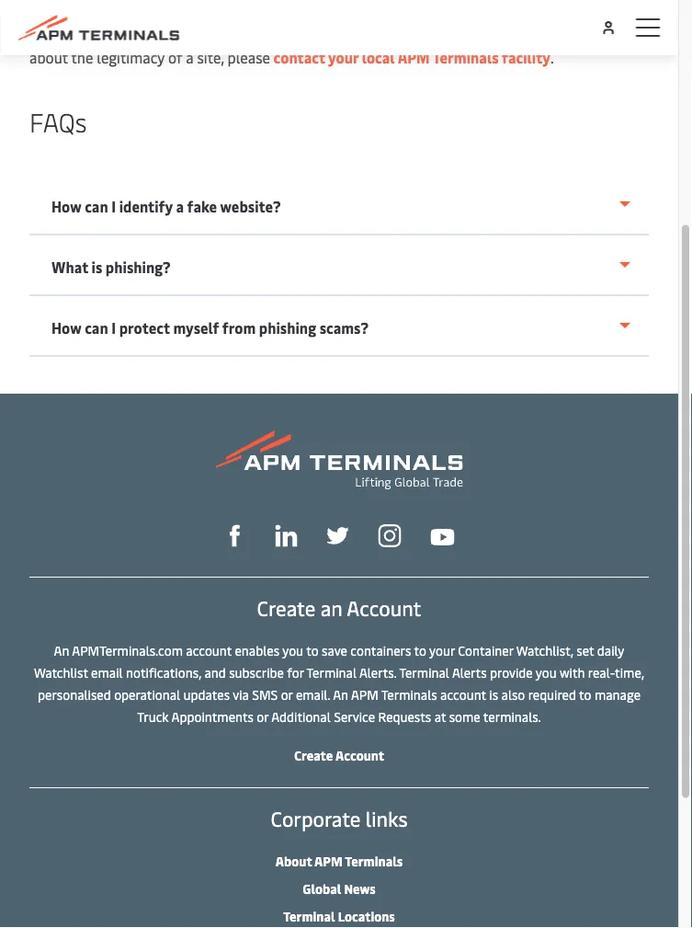 Task type: describe. For each thing, give the bounding box(es) containing it.
0 vertical spatial terminals
[[433, 47, 499, 67]]

what is phishing?
[[52, 257, 171, 277]]

1 horizontal spatial or
[[281, 686, 293, 703]]

how can i identify a fake website? button
[[29, 175, 649, 235]]

terminal down the save
[[307, 664, 357, 681]]

daily
[[598, 642, 625, 659]]

0 horizontal spatial account
[[186, 642, 232, 659]]

linkedin image
[[276, 525, 298, 547]]

manage
[[595, 686, 641, 703]]

also
[[502, 686, 526, 703]]

you tube link
[[431, 524, 455, 546]]

global
[[303, 880, 342, 897]]

can for protect
[[85, 318, 108, 338]]

operational
[[114, 686, 180, 703]]

what is phishing? button
[[29, 235, 649, 296]]

required
[[529, 686, 577, 703]]

facility
[[502, 47, 551, 67]]

an
[[321, 594, 343, 621]]

appointments
[[172, 708, 254, 725]]

0 horizontal spatial or
[[257, 708, 269, 725]]

2 horizontal spatial apm
[[398, 47, 430, 67]]

can for identify
[[85, 196, 108, 216]]

create an account
[[257, 594, 422, 621]]

locations
[[338, 907, 395, 925]]

is inside dropdown button
[[92, 257, 102, 277]]

updates
[[184, 686, 230, 703]]

identify
[[119, 196, 173, 216]]

2 horizontal spatial to
[[580, 686, 592, 703]]

how for how can i identify a fake website?
[[52, 196, 82, 216]]

facebook image
[[224, 525, 246, 547]]

shape link
[[224, 523, 246, 547]]

email
[[91, 664, 123, 681]]

time,
[[616, 664, 645, 681]]

what
[[52, 257, 88, 277]]

email.
[[296, 686, 330, 703]]

create for create account
[[294, 746, 333, 764]]

watchlist
[[34, 664, 88, 681]]

how can i identify a fake website?
[[52, 196, 281, 216]]

your inside an apmterminals.com account enables you to save containers to your container watchlist, set daily watchlist email notifications, and subscribe for terminal alerts. terminal alerts provide you with real-time, personalised operational updates via sms or email. an apm terminals account is also required to manage truck appointments or additional service requests at some terminals.
[[430, 642, 455, 659]]

myself
[[173, 318, 219, 338]]

terminal locations
[[284, 907, 395, 925]]

create account link
[[294, 746, 385, 764]]

contact your local apm terminals facility link
[[270, 47, 551, 67]]

terminals.
[[484, 708, 542, 725]]

an apmterminals.com account enables you to save containers to your container watchlist, set daily watchlist email notifications, and subscribe for terminal alerts. terminal alerts provide you with real-time, personalised operational updates via sms or email. an apm terminals account is also required to manage truck appointments or additional service requests at some terminals.
[[34, 642, 645, 725]]

1 horizontal spatial to
[[414, 642, 427, 659]]

terminals inside an apmterminals.com account enables you to save containers to your container watchlist, set daily watchlist email notifications, and subscribe for terminal alerts. terminal alerts provide you with real-time, personalised operational updates via sms or email. an apm terminals account is also required to manage truck appointments or additional service requests at some terminals.
[[382, 686, 438, 703]]

global news
[[303, 880, 376, 897]]

global news link
[[303, 880, 376, 897]]

linkedin__x28_alt_x29__3_ link
[[276, 523, 298, 547]]

for
[[287, 664, 304, 681]]

subscribe
[[229, 664, 284, 681]]

0 horizontal spatial to
[[307, 642, 319, 659]]

i for protect
[[112, 318, 116, 338]]

.
[[551, 47, 554, 67]]

how can i protect myself from phishing scams?
[[52, 318, 369, 338]]

terminal locations link
[[284, 907, 395, 925]]

0 vertical spatial your
[[328, 47, 359, 67]]

about apm terminals link
[[276, 852, 403, 870]]

provide
[[490, 664, 533, 681]]

with
[[560, 664, 585, 681]]

1 horizontal spatial you
[[536, 664, 557, 681]]

2 vertical spatial terminals
[[345, 852, 403, 870]]

phishing
[[259, 318, 316, 338]]



Task type: locate. For each thing, give the bounding box(es) containing it.
1 vertical spatial terminals
[[382, 686, 438, 703]]

alerts
[[452, 664, 487, 681]]

1 horizontal spatial apm
[[351, 686, 379, 703]]

container
[[458, 642, 514, 659]]

via
[[233, 686, 249, 703]]

to right "containers"
[[414, 642, 427, 659]]

how for how can i protect myself from phishing scams?
[[52, 318, 82, 338]]

contact your local apm terminals facility .
[[270, 47, 554, 67]]

account down service in the bottom of the page
[[336, 746, 385, 764]]

links
[[366, 805, 408, 832]]

terminals up the requests
[[382, 686, 438, 703]]

1 vertical spatial create
[[294, 746, 333, 764]]

1 vertical spatial you
[[536, 664, 557, 681]]

or right sms
[[281, 686, 293, 703]]

or down sms
[[257, 708, 269, 725]]

0 vertical spatial create
[[257, 594, 316, 621]]

account
[[186, 642, 232, 659], [441, 686, 487, 703]]

is left the also
[[490, 686, 499, 703]]

about
[[276, 852, 312, 870]]

about apm terminals
[[276, 852, 403, 870]]

0 horizontal spatial your
[[328, 47, 359, 67]]

1 vertical spatial how
[[52, 318, 82, 338]]

how
[[52, 196, 82, 216], [52, 318, 82, 338]]

local
[[362, 47, 395, 67]]

alerts.
[[360, 664, 397, 681]]

is
[[92, 257, 102, 277], [490, 686, 499, 703]]

1 vertical spatial account
[[441, 686, 487, 703]]

can left the identify
[[85, 196, 108, 216]]

an
[[54, 642, 69, 659], [333, 686, 349, 703]]

news
[[344, 880, 376, 897]]

apm
[[398, 47, 430, 67], [351, 686, 379, 703], [315, 852, 343, 870]]

2 can from the top
[[85, 318, 108, 338]]

1 vertical spatial is
[[490, 686, 499, 703]]

terminals up the news
[[345, 852, 403, 870]]

your
[[328, 47, 359, 67], [430, 642, 455, 659]]

can
[[85, 196, 108, 216], [85, 318, 108, 338]]

apm up global
[[315, 852, 343, 870]]

i
[[112, 196, 116, 216], [112, 318, 116, 338]]

0 vertical spatial how
[[52, 196, 82, 216]]

create account
[[294, 746, 385, 764]]

1 vertical spatial can
[[85, 318, 108, 338]]

real-
[[589, 664, 616, 681]]

sms
[[252, 686, 278, 703]]

account up some
[[441, 686, 487, 703]]

enables
[[235, 642, 280, 659]]

0 vertical spatial account
[[347, 594, 422, 621]]

0 horizontal spatial apm
[[315, 852, 343, 870]]

watchlist,
[[517, 642, 574, 659]]

you down watchlist,
[[536, 664, 557, 681]]

1 i from the top
[[112, 196, 116, 216]]

faqs
[[29, 104, 87, 139]]

some
[[450, 708, 481, 725]]

1 horizontal spatial is
[[490, 686, 499, 703]]

at
[[435, 708, 446, 725]]

you
[[283, 642, 304, 659], [536, 664, 557, 681]]

apm inside an apmterminals.com account enables you to save containers to your container watchlist, set daily watchlist email notifications, and subscribe for terminal alerts. terminal alerts provide you with real-time, personalised operational updates via sms or email. an apm terminals account is also required to manage truck appointments or additional service requests at some terminals.
[[351, 686, 379, 703]]

fake
[[187, 196, 217, 216]]

twitter image
[[327, 525, 349, 547]]

apmt footer logo image
[[216, 431, 463, 489]]

terminal left the alerts
[[400, 664, 450, 681]]

to down with
[[580, 686, 592, 703]]

1 horizontal spatial your
[[430, 642, 455, 659]]

your up the alerts
[[430, 642, 455, 659]]

1 vertical spatial an
[[333, 686, 349, 703]]

account up and
[[186, 642, 232, 659]]

1 horizontal spatial account
[[441, 686, 487, 703]]

apm up service in the bottom of the page
[[351, 686, 379, 703]]

0 horizontal spatial you
[[283, 642, 304, 659]]

0 vertical spatial can
[[85, 196, 108, 216]]

1 vertical spatial apm
[[351, 686, 379, 703]]

0 vertical spatial is
[[92, 257, 102, 277]]

0 vertical spatial an
[[54, 642, 69, 659]]

to left the save
[[307, 642, 319, 659]]

phishing?
[[106, 257, 171, 277]]

an up service in the bottom of the page
[[333, 686, 349, 703]]

youtube image
[[431, 529, 455, 545]]

create down additional
[[294, 746, 333, 764]]

account up "containers"
[[347, 594, 422, 621]]

create for create an account
[[257, 594, 316, 621]]

0 vertical spatial or
[[281, 686, 293, 703]]

2 i from the top
[[112, 318, 116, 338]]

how can i protect myself from phishing scams? button
[[29, 296, 649, 357]]

apmterminals.com
[[72, 642, 183, 659]]

an up watchlist
[[54, 642, 69, 659]]

terminals
[[433, 47, 499, 67], [382, 686, 438, 703], [345, 852, 403, 870]]

scams?
[[320, 318, 369, 338]]

containers
[[351, 642, 412, 659]]

and
[[205, 664, 226, 681]]

0 vertical spatial you
[[283, 642, 304, 659]]

1 horizontal spatial an
[[333, 686, 349, 703]]

0 vertical spatial apm
[[398, 47, 430, 67]]

1 vertical spatial account
[[336, 746, 385, 764]]

i left protect
[[112, 318, 116, 338]]

is right "what"
[[92, 257, 102, 277]]

how down "what"
[[52, 318, 82, 338]]

service
[[334, 708, 375, 725]]

contact
[[274, 47, 325, 67]]

your left local
[[328, 47, 359, 67]]

2 vertical spatial apm
[[315, 852, 343, 870]]

is inside an apmterminals.com account enables you to save containers to your container watchlist, set daily watchlist email notifications, and subscribe for terminal alerts. terminal alerts provide you with real-time, personalised operational updates via sms or email. an apm terminals account is also required to manage truck appointments or additional service requests at some terminals.
[[490, 686, 499, 703]]

how up "what"
[[52, 196, 82, 216]]

set
[[577, 642, 595, 659]]

account
[[347, 594, 422, 621], [336, 746, 385, 764]]

instagram link
[[379, 523, 402, 547]]

personalised
[[38, 686, 111, 703]]

i left the identify
[[112, 196, 116, 216]]

protect
[[119, 318, 170, 338]]

truck
[[137, 708, 169, 725]]

terminal
[[307, 664, 357, 681], [400, 664, 450, 681], [284, 907, 335, 925]]

requests
[[379, 708, 432, 725]]

apm right local
[[398, 47, 430, 67]]

from
[[222, 318, 256, 338]]

0 horizontal spatial is
[[92, 257, 102, 277]]

1 can from the top
[[85, 196, 108, 216]]

corporate
[[271, 805, 361, 832]]

1 vertical spatial your
[[430, 642, 455, 659]]

website?
[[220, 196, 281, 216]]

corporate links
[[271, 805, 408, 832]]

create left an
[[257, 594, 316, 621]]

a
[[176, 196, 184, 216]]

save
[[322, 642, 348, 659]]

0 horizontal spatial an
[[54, 642, 69, 659]]

can left protect
[[85, 318, 108, 338]]

2 how from the top
[[52, 318, 82, 338]]

terminal down global
[[284, 907, 335, 925]]

0 vertical spatial i
[[112, 196, 116, 216]]

i for identify
[[112, 196, 116, 216]]

1 vertical spatial or
[[257, 708, 269, 725]]

1 how from the top
[[52, 196, 82, 216]]

fill 44 link
[[327, 523, 349, 547]]

create
[[257, 594, 316, 621], [294, 746, 333, 764]]

additional
[[272, 708, 331, 725]]

0 vertical spatial account
[[186, 642, 232, 659]]

terminals left facility at the right of the page
[[433, 47, 499, 67]]

notifications,
[[126, 664, 201, 681]]

to
[[307, 642, 319, 659], [414, 642, 427, 659], [580, 686, 592, 703]]

you up for
[[283, 642, 304, 659]]

1 vertical spatial i
[[112, 318, 116, 338]]

instagram image
[[379, 524, 402, 547]]

or
[[281, 686, 293, 703], [257, 708, 269, 725]]



Task type: vqa. For each thing, say whether or not it's contained in the screenshot.
Gothenburg
no



